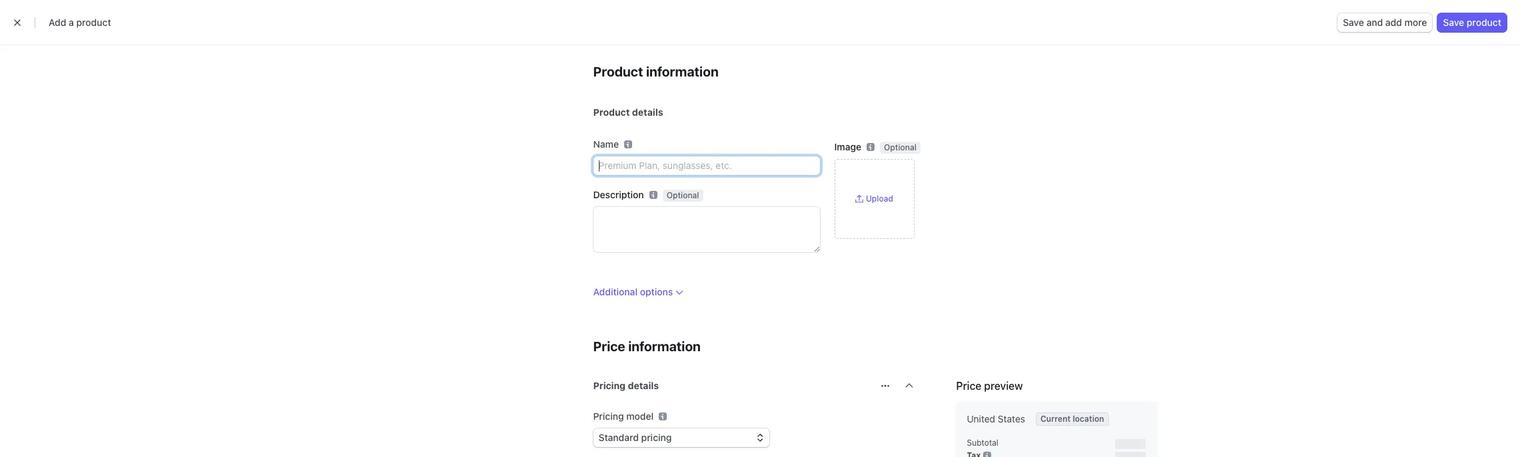 Task type: vqa. For each thing, say whether or not it's contained in the screenshot.
fields
no



Task type: describe. For each thing, give the bounding box(es) containing it.
test
[[1203, 37, 1221, 48]]

products link
[[445, 35, 498, 51]]

add a product
[[49, 17, 111, 28]]

upload
[[866, 194, 893, 204]]

save product button
[[1438, 13, 1507, 32]]

add
[[49, 17, 66, 28]]

model
[[626, 411, 654, 422]]

mode
[[1224, 37, 1249, 48]]

reports link
[[544, 35, 592, 51]]

pricing model
[[593, 411, 654, 422]]

additional
[[593, 286, 638, 298]]

location
[[1073, 414, 1104, 424]]

developers
[[1138, 37, 1188, 48]]

preview
[[984, 380, 1023, 392]]

Premium Plan, sunglasses, etc. text field
[[593, 157, 820, 175]]

more
[[654, 37, 677, 48]]

save for save and add more
[[1343, 17, 1364, 28]]

info image
[[659, 413, 667, 421]]

details for product details
[[632, 107, 663, 118]]

pricing for pricing details
[[593, 380, 626, 392]]

price for price information
[[593, 339, 625, 354]]

image
[[834, 141, 861, 153]]

and
[[1367, 17, 1383, 28]]

home
[[231, 37, 257, 48]]

connect link
[[594, 35, 645, 51]]

united
[[967, 414, 995, 425]]

svg image
[[881, 382, 889, 390]]

information for product information
[[646, 64, 719, 79]]

price for price preview
[[956, 380, 982, 392]]

save and add more button
[[1338, 13, 1433, 32]]

test mode
[[1203, 37, 1249, 48]]

balances link
[[325, 35, 378, 51]]

information for price information
[[628, 339, 701, 354]]

payments link
[[266, 35, 323, 51]]

price information
[[593, 339, 701, 354]]

description
[[593, 189, 644, 201]]

customers link
[[381, 35, 442, 51]]

home link
[[224, 35, 263, 51]]

name
[[593, 139, 619, 150]]

a
[[69, 17, 74, 28]]

current location
[[1041, 414, 1104, 424]]

balances
[[332, 37, 372, 48]]

product details
[[593, 107, 663, 118]]

1 product from the left
[[76, 17, 111, 28]]



Task type: locate. For each thing, give the bounding box(es) containing it.
details inside button
[[628, 380, 659, 392]]

1 horizontal spatial optional
[[884, 143, 917, 153]]

connect
[[601, 37, 638, 48]]

states
[[998, 414, 1025, 425]]

1 product from the top
[[593, 64, 643, 79]]

save for save product
[[1443, 17, 1464, 28]]

price preview
[[956, 380, 1023, 392]]

None text field
[[593, 207, 820, 252]]

1 pricing from the top
[[593, 380, 626, 392]]

product for product information
[[593, 64, 643, 79]]

1 vertical spatial price
[[956, 380, 982, 392]]

more button
[[647, 35, 697, 51]]

pricing
[[593, 380, 626, 392], [593, 411, 624, 422]]

optional down premium plan, sunglasses, etc. text field
[[667, 191, 699, 201]]

billing link
[[501, 35, 541, 51]]

product
[[76, 17, 111, 28], [1467, 17, 1502, 28]]

optional
[[884, 143, 917, 153], [667, 191, 699, 201]]

details down product information
[[632, 107, 663, 118]]

tab list
[[224, 99, 1270, 123]]

information
[[646, 64, 719, 79], [628, 339, 701, 354]]

options
[[640, 286, 673, 298]]

2 save from the left
[[1443, 17, 1464, 28]]

add
[[1386, 17, 1402, 28]]

info element
[[659, 413, 667, 421]]

united states
[[967, 414, 1025, 425]]

2 product from the left
[[1467, 17, 1502, 28]]

optional right image
[[884, 143, 917, 153]]

customers
[[388, 37, 436, 48]]

products
[[452, 37, 491, 48]]

price
[[593, 339, 625, 354], [956, 380, 982, 392]]

save
[[1343, 17, 1364, 28], [1443, 17, 1464, 28]]

1 horizontal spatial save
[[1443, 17, 1464, 28]]

additional options
[[593, 286, 673, 298]]

more
[[1405, 17, 1427, 28]]

0 vertical spatial product
[[593, 64, 643, 79]]

0 vertical spatial pricing
[[593, 380, 626, 392]]

save inside button
[[1343, 17, 1364, 28]]

2 pricing from the top
[[593, 411, 624, 422]]

product down connect link
[[593, 64, 643, 79]]

information down more 'button'
[[646, 64, 719, 79]]

1 vertical spatial details
[[628, 380, 659, 392]]

upload button
[[855, 194, 893, 205]]

pricing for pricing model
[[593, 411, 624, 422]]

1 horizontal spatial price
[[956, 380, 982, 392]]

pricing left "model"
[[593, 411, 624, 422]]

save product
[[1443, 17, 1502, 28]]

product inside "button"
[[1467, 17, 1502, 28]]

price left preview
[[956, 380, 982, 392]]

product up 'name'
[[593, 107, 630, 118]]

developers link
[[1132, 35, 1195, 51]]

0 vertical spatial details
[[632, 107, 663, 118]]

product
[[593, 64, 643, 79], [593, 107, 630, 118]]

1 vertical spatial optional
[[667, 191, 699, 201]]

0 vertical spatial information
[[646, 64, 719, 79]]

additional options button
[[593, 286, 684, 299]]

current
[[1041, 414, 1071, 424]]

0 horizontal spatial save
[[1343, 17, 1364, 28]]

info image
[[984, 452, 992, 458]]

reports
[[550, 37, 585, 48]]

details for pricing details
[[628, 380, 659, 392]]

product for product details
[[593, 107, 630, 118]]

subtotal
[[967, 438, 999, 448]]

optional for description
[[667, 191, 699, 201]]

details up "model"
[[628, 380, 659, 392]]

1 vertical spatial pricing
[[593, 411, 624, 422]]

billing
[[507, 37, 534, 48]]

save right more
[[1443, 17, 1464, 28]]

0 vertical spatial optional
[[884, 143, 917, 153]]

product information
[[593, 64, 719, 79]]

payments
[[273, 37, 316, 48]]

2 product from the top
[[593, 107, 630, 118]]

pricing details
[[593, 380, 659, 392]]

1 vertical spatial product
[[593, 107, 630, 118]]

price up pricing details
[[593, 339, 625, 354]]

0 horizontal spatial product
[[76, 17, 111, 28]]

1 save from the left
[[1343, 17, 1364, 28]]

0 horizontal spatial price
[[593, 339, 625, 354]]

pricing inside button
[[593, 380, 626, 392]]

0 horizontal spatial optional
[[667, 191, 699, 201]]

information up pricing details
[[628, 339, 701, 354]]

save inside "button"
[[1443, 17, 1464, 28]]

save left and
[[1343, 17, 1364, 28]]

0 vertical spatial price
[[593, 339, 625, 354]]

pricing details button
[[585, 372, 873, 397]]

details
[[632, 107, 663, 118], [628, 380, 659, 392]]

optional for image
[[884, 143, 917, 153]]

1 horizontal spatial product
[[1467, 17, 1502, 28]]

save and add more
[[1343, 17, 1427, 28]]

pricing up pricing model
[[593, 380, 626, 392]]

1 vertical spatial information
[[628, 339, 701, 354]]



